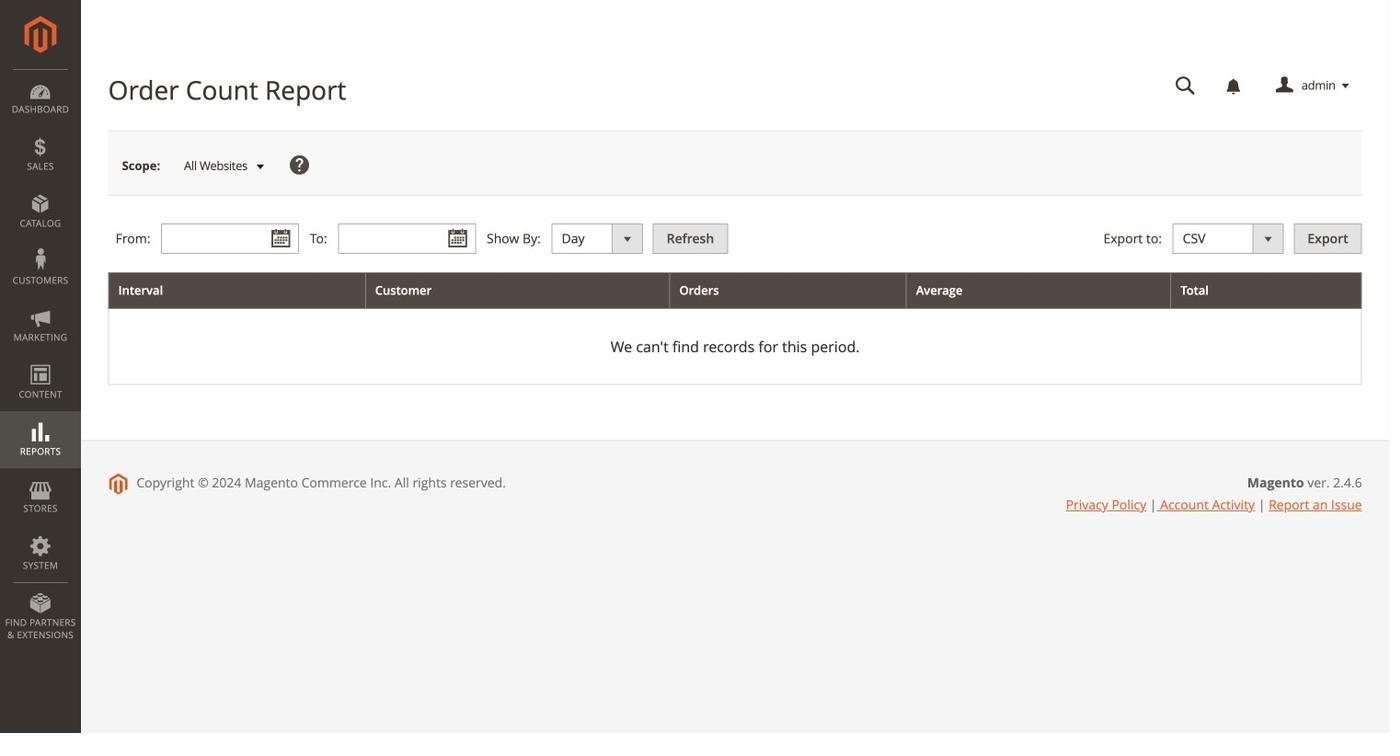 Task type: locate. For each thing, give the bounding box(es) containing it.
menu bar
[[0, 69, 81, 651]]

None text field
[[1163, 70, 1209, 102]]

None text field
[[161, 224, 299, 254], [338, 224, 476, 254], [161, 224, 299, 254], [338, 224, 476, 254]]

magento admin panel image
[[24, 16, 57, 53]]



